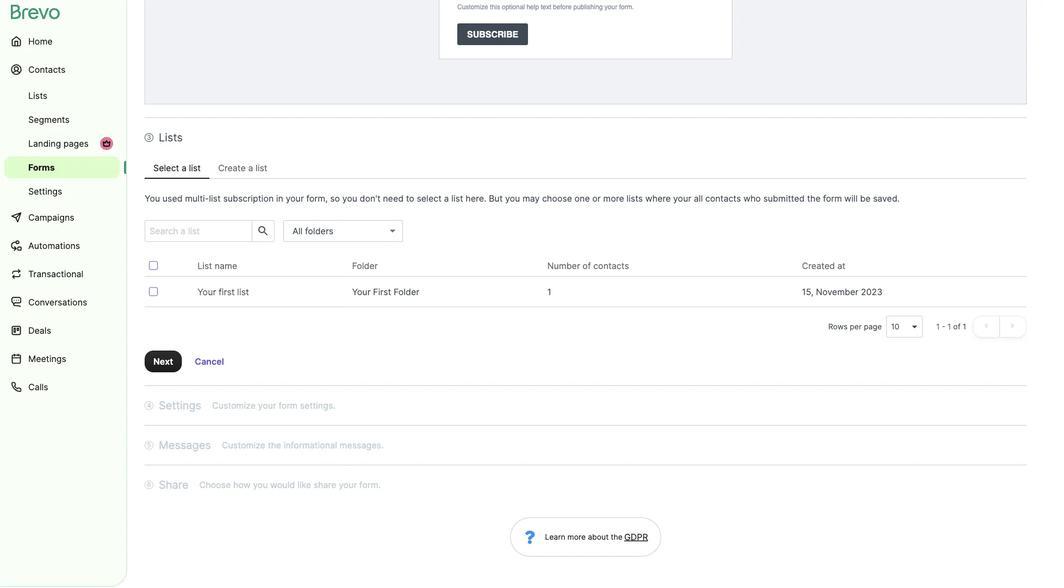 Task type: vqa. For each thing, say whether or not it's contained in the screenshot.
Automations link
yes



Task type: describe. For each thing, give the bounding box(es) containing it.
learn
[[545, 533, 565, 542]]

november
[[816, 287, 859, 297]]

3
[[147, 134, 151, 141]]

list left here. at the top
[[451, 193, 463, 204]]

list left subscription
[[209, 193, 221, 204]]

would
[[270, 480, 295, 490]]

to
[[406, 193, 414, 204]]

folder button
[[352, 259, 386, 272]]

list name button
[[198, 259, 246, 272]]

search button
[[252, 221, 274, 241]]

create
[[218, 163, 246, 173]]

next
[[153, 356, 173, 367]]

cancel button
[[186, 351, 233, 373]]

deals link
[[4, 318, 120, 344]]

list for your first list
[[237, 287, 249, 297]]

your right "in"
[[286, 193, 304, 204]]

your first folder
[[352, 287, 419, 297]]

messages
[[159, 439, 211, 452]]

15, november 2023
[[802, 287, 882, 297]]

at
[[837, 260, 845, 271]]

transactional
[[28, 269, 83, 279]]

5
[[147, 441, 151, 449]]

how
[[233, 480, 251, 490]]

select a list
[[153, 163, 201, 173]]

transactional link
[[4, 261, 120, 287]]

customize this optional help text before publishing your form.
[[457, 3, 634, 11]]

publishing
[[573, 3, 603, 11]]

1 horizontal spatial you
[[342, 193, 357, 204]]

0 vertical spatial form.
[[619, 3, 634, 11]]

folder inside button
[[352, 260, 378, 271]]

1 vertical spatial form.
[[359, 480, 381, 490]]

cancel
[[195, 356, 224, 367]]

2 horizontal spatial a
[[444, 193, 449, 204]]

list for create a list
[[256, 163, 267, 173]]

don't
[[360, 193, 381, 204]]

share
[[159, 478, 188, 492]]

a for select
[[182, 163, 186, 173]]

be
[[860, 193, 871, 204]]

1 horizontal spatial of
[[953, 322, 961, 331]]

this
[[490, 3, 500, 11]]

subscribe
[[467, 29, 518, 39]]

segments
[[28, 114, 70, 125]]

conversations link
[[4, 289, 120, 315]]

choose how you would like share your form.
[[199, 480, 381, 490]]

your right share at the left of page
[[339, 480, 357, 490]]

form,
[[306, 193, 328, 204]]

number
[[547, 260, 580, 271]]

2023
[[861, 287, 882, 297]]

15,
[[802, 287, 814, 297]]

list name
[[198, 260, 237, 271]]

next button
[[145, 351, 182, 373]]

6
[[147, 481, 151, 489]]

forms
[[28, 162, 55, 173]]

page
[[864, 322, 882, 331]]

calls
[[28, 382, 48, 392]]

create a list
[[218, 163, 267, 173]]

1 horizontal spatial contacts
[[705, 193, 741, 204]]

forms link
[[4, 157, 120, 178]]

automations
[[28, 240, 80, 251]]

gdpr
[[624, 532, 648, 542]]

customize for messages
[[222, 440, 265, 451]]

automations link
[[4, 233, 120, 259]]

meetings link
[[4, 346, 120, 372]]

per
[[850, 322, 862, 331]]

2 horizontal spatial you
[[505, 193, 520, 204]]

used
[[162, 193, 183, 204]]

rows per page
[[828, 322, 882, 331]]

1 vertical spatial folder
[[394, 287, 419, 297]]

who
[[743, 193, 761, 204]]

pages
[[63, 138, 89, 149]]

settings.
[[300, 400, 335, 411]]

first
[[219, 287, 235, 297]]

rows
[[828, 322, 848, 331]]

the inside the learn more about the gdpr
[[611, 533, 623, 542]]



Task type: locate. For each thing, give the bounding box(es) containing it.
list for select a list
[[189, 163, 201, 173]]

0 vertical spatial lists
[[28, 90, 47, 101]]

2 horizontal spatial the
[[807, 193, 821, 204]]

0 horizontal spatial folder
[[352, 260, 378, 271]]

created at
[[802, 260, 845, 271]]

select
[[153, 163, 179, 173]]

or
[[592, 193, 601, 204]]

contacts right all on the top
[[705, 193, 741, 204]]

0 vertical spatial form
[[823, 193, 842, 204]]

1 horizontal spatial lists
[[159, 131, 183, 144]]

number of contacts
[[547, 260, 629, 271]]

your left all on the top
[[673, 193, 691, 204]]

your
[[198, 287, 216, 297], [352, 287, 371, 297]]

lists up segments
[[28, 90, 47, 101]]

1 vertical spatial form
[[279, 400, 298, 411]]

the
[[807, 193, 821, 204], [268, 440, 281, 451], [611, 533, 623, 542]]

about
[[588, 533, 609, 542]]

help
[[527, 3, 539, 11]]

0 vertical spatial the
[[807, 193, 821, 204]]

all folders
[[293, 226, 333, 236]]

create a list link
[[209, 157, 276, 179]]

0 horizontal spatial your
[[198, 287, 216, 297]]

list right the "select"
[[189, 163, 201, 173]]

0 horizontal spatial a
[[182, 163, 186, 173]]

more right the learn
[[567, 533, 586, 542]]

home link
[[4, 28, 120, 54]]

1 your from the left
[[198, 287, 216, 297]]

1 horizontal spatial settings
[[159, 399, 201, 412]]

search image
[[257, 225, 270, 238]]

of inside button
[[583, 260, 591, 271]]

like
[[297, 480, 311, 490]]

customize down the cancel button
[[212, 400, 256, 411]]

you used multi-list subscription in your form, so you don't need to select a list here. but you may choose one or more lists where your all contacts who submitted the form will be saved.
[[145, 193, 900, 204]]

conversations
[[28, 297, 87, 308]]

1 vertical spatial lists
[[159, 131, 183, 144]]

your right publishing
[[605, 3, 617, 11]]

contacts right number
[[593, 260, 629, 271]]

all
[[694, 193, 703, 204]]

0 horizontal spatial contacts
[[593, 260, 629, 271]]

0 horizontal spatial lists
[[28, 90, 47, 101]]

left___rvooi image
[[102, 139, 111, 148]]

form. right publishing
[[619, 3, 634, 11]]

name
[[215, 260, 237, 271]]

where
[[645, 193, 671, 204]]

folders
[[305, 226, 333, 236]]

text
[[541, 3, 551, 11]]

campaigns link
[[4, 204, 120, 231]]

you right so on the top of page
[[342, 193, 357, 204]]

0 horizontal spatial you
[[253, 480, 268, 490]]

will
[[844, 193, 858, 204]]

1 horizontal spatial folder
[[394, 287, 419, 297]]

of right "-"
[[953, 322, 961, 331]]

you
[[145, 193, 160, 204]]

0 vertical spatial customize
[[457, 3, 488, 11]]

0 horizontal spatial more
[[567, 533, 586, 542]]

1 horizontal spatial form
[[823, 193, 842, 204]]

you right the how
[[253, 480, 268, 490]]

here.
[[466, 193, 486, 204]]

more right or
[[603, 193, 624, 204]]

1 horizontal spatial form.
[[619, 3, 634, 11]]

1 horizontal spatial a
[[248, 163, 253, 173]]

folder right first
[[394, 287, 419, 297]]

list
[[198, 260, 212, 271]]

multi-
[[185, 193, 209, 204]]

your for your first folder
[[352, 287, 371, 297]]

2 your from the left
[[352, 287, 371, 297]]

settings right 4
[[159, 399, 201, 412]]

the right submitted
[[807, 193, 821, 204]]

lists right 3
[[159, 131, 183, 144]]

a for create
[[248, 163, 253, 173]]

customize your form settings.
[[212, 400, 335, 411]]

you right but at the left top of page
[[505, 193, 520, 204]]

0 horizontal spatial form
[[279, 400, 298, 411]]

choose
[[199, 480, 231, 490]]

0 vertical spatial more
[[603, 193, 624, 204]]

your first list
[[198, 287, 249, 297]]

Campaign name search field
[[145, 221, 247, 241]]

1 vertical spatial contacts
[[593, 260, 629, 271]]

0 horizontal spatial settings
[[28, 186, 62, 197]]

contacts
[[28, 64, 65, 75]]

1 vertical spatial customize
[[212, 400, 256, 411]]

gdpr link
[[623, 531, 648, 544]]

landing pages link
[[4, 133, 120, 154]]

messages.
[[340, 440, 384, 451]]

your for your first list
[[198, 287, 216, 297]]

may
[[523, 193, 540, 204]]

first
[[373, 287, 391, 297]]

1 vertical spatial the
[[268, 440, 281, 451]]

settings down the forms
[[28, 186, 62, 197]]

your left the settings.
[[258, 400, 276, 411]]

customize for settings
[[212, 400, 256, 411]]

so
[[330, 193, 340, 204]]

all
[[293, 226, 303, 236]]

1 vertical spatial settings
[[159, 399, 201, 412]]

one
[[575, 193, 590, 204]]

lists link
[[4, 85, 120, 107]]

calls link
[[4, 374, 120, 400]]

landing pages
[[28, 138, 89, 149]]

0 vertical spatial settings
[[28, 186, 62, 197]]

0 horizontal spatial the
[[268, 440, 281, 451]]

form. down messages.
[[359, 480, 381, 490]]

choose
[[542, 193, 572, 204]]

created at button
[[802, 259, 854, 272]]

home
[[28, 36, 53, 46]]

1 - 1 of 1
[[936, 322, 966, 331]]

submitted
[[763, 193, 805, 204]]

need
[[383, 193, 404, 204]]

0 horizontal spatial form.
[[359, 480, 381, 490]]

of
[[583, 260, 591, 271], [953, 322, 961, 331]]

lists
[[28, 90, 47, 101], [159, 131, 183, 144]]

settings link
[[4, 181, 120, 202]]

a right the "select"
[[182, 163, 186, 173]]

share
[[314, 480, 336, 490]]

0 vertical spatial contacts
[[705, 193, 741, 204]]

1 horizontal spatial more
[[603, 193, 624, 204]]

campaigns
[[28, 212, 74, 223]]

meetings
[[28, 353, 66, 364]]

0 vertical spatial folder
[[352, 260, 378, 271]]

0 horizontal spatial of
[[583, 260, 591, 271]]

1
[[547, 287, 551, 297], [936, 322, 940, 331], [948, 322, 951, 331], [963, 322, 966, 331]]

list
[[189, 163, 201, 173], [256, 163, 267, 173], [209, 193, 221, 204], [451, 193, 463, 204], [237, 287, 249, 297]]

1 vertical spatial of
[[953, 322, 961, 331]]

1 horizontal spatial the
[[611, 533, 623, 542]]

your
[[605, 3, 617, 11], [286, 193, 304, 204], [673, 193, 691, 204], [258, 400, 276, 411], [339, 480, 357, 490]]

form
[[823, 193, 842, 204], [279, 400, 298, 411]]

1 horizontal spatial your
[[352, 287, 371, 297]]

form.
[[619, 3, 634, 11], [359, 480, 381, 490]]

customize left this
[[457, 3, 488, 11]]

of right number
[[583, 260, 591, 271]]

segments link
[[4, 109, 120, 131]]

customize up the how
[[222, 440, 265, 451]]

subscription
[[223, 193, 274, 204]]

-
[[942, 322, 945, 331]]

the right about
[[611, 533, 623, 542]]

2 vertical spatial the
[[611, 533, 623, 542]]

a right the create
[[248, 163, 253, 173]]

learn more about the gdpr
[[545, 532, 648, 542]]

list right the create
[[256, 163, 267, 173]]

form left will
[[823, 193, 842, 204]]

more inside the learn more about the gdpr
[[567, 533, 586, 542]]

0 vertical spatial of
[[583, 260, 591, 271]]

select a list link
[[145, 157, 209, 179]]

2 vertical spatial customize
[[222, 440, 265, 451]]

a right select
[[444, 193, 449, 204]]

1 vertical spatial more
[[567, 533, 586, 542]]

saved.
[[873, 193, 900, 204]]

form left the settings.
[[279, 400, 298, 411]]

contacts inside button
[[593, 260, 629, 271]]

customize the informational messages.
[[222, 440, 384, 451]]

list right first
[[237, 287, 249, 297]]

optional
[[502, 3, 525, 11]]

more
[[603, 193, 624, 204], [567, 533, 586, 542]]

lists
[[627, 193, 643, 204]]

you
[[342, 193, 357, 204], [505, 193, 520, 204], [253, 480, 268, 490]]

the left the informational
[[268, 440, 281, 451]]

contacts
[[705, 193, 741, 204], [593, 260, 629, 271]]

folder up first
[[352, 260, 378, 271]]

number of contacts button
[[547, 259, 638, 272]]



